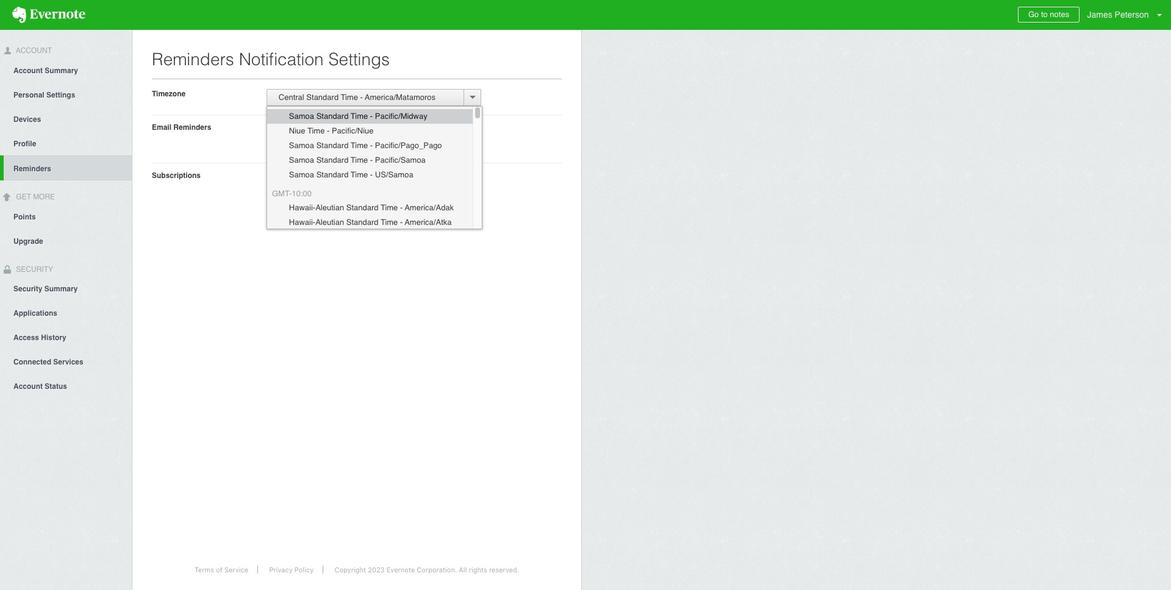 Task type: vqa. For each thing, say whether or not it's contained in the screenshot.
of to the top
yes



Task type: describe. For each thing, give the bounding box(es) containing it.
reminders.
[[419, 123, 456, 132]]

access history link
[[0, 325, 132, 350]]

gmt-11:00 samoa standard time - pacific/midway niue time - pacific/niue samoa standard time - pacific/pago_pago samoa standard time - pacific/samoa samoa standard time - us/samoa
[[272, 98, 442, 179]]

james
[[1088, 10, 1113, 20]]

- left us/samoa
[[370, 170, 373, 179]]

access history
[[13, 334, 66, 343]]

pacific/samoa
[[375, 156, 426, 165]]

go
[[1029, 10, 1039, 19]]

digest
[[339, 123, 359, 132]]

daily
[[322, 123, 337, 132]]

1 aleutian from the top
[[316, 203, 344, 212]]

personal settings
[[13, 91, 75, 99]]

your
[[369, 123, 383, 132]]

get reminder emails
[[280, 142, 346, 151]]

10:00
[[292, 189, 312, 198]]

copyright 2023 evernote corporation. all rights reserved.
[[335, 566, 519, 574]]

connected
[[13, 358, 51, 367]]

applications
[[13, 310, 57, 318]]

reminders link
[[4, 155, 132, 180]]

service
[[224, 566, 248, 574]]

reminder
[[294, 142, 323, 151]]

america/atka
[[405, 218, 452, 227]]

security summary link
[[0, 277, 132, 301]]

gmt-10:00 hawaii-aleutian standard time - america/adak hawaii-aleutian standard time - america/atka
[[272, 189, 454, 227]]

central standard time - america/matamoros
[[272, 93, 436, 102]]

terms of service
[[195, 566, 248, 574]]

get for get reminder emails
[[280, 142, 292, 151]]

emails
[[325, 142, 346, 151]]

go to notes
[[1029, 10, 1070, 19]]

james peterson link
[[1085, 0, 1171, 30]]

email reminders
[[152, 123, 211, 132]]

1 vertical spatial of
[[216, 566, 223, 574]]

1 vertical spatial settings
[[46, 91, 75, 99]]

security for security
[[14, 265, 53, 274]]

3 samoa from the top
[[289, 156, 314, 165]]

connected services
[[13, 358, 83, 367]]

points link
[[0, 204, 132, 229]]

terms
[[195, 566, 214, 574]]

reminders for reminders link
[[13, 165, 51, 173]]

applications link
[[0, 301, 132, 325]]

status
[[45, 383, 67, 391]]

peterson
[[1115, 10, 1149, 20]]

profile
[[13, 140, 36, 148]]

reserved.
[[489, 566, 519, 574]]

security summary
[[13, 285, 78, 294]]

us/samoa
[[375, 170, 413, 179]]

get more
[[14, 193, 55, 201]]

privacy policy link
[[260, 566, 323, 574]]

evernote link
[[0, 0, 98, 30]]

gmt- for 10:00
[[272, 189, 292, 198]]

access
[[13, 334, 39, 343]]

central
[[279, 93, 304, 102]]

- left pacific/samoa
[[370, 156, 373, 165]]

1 horizontal spatial of
[[361, 123, 367, 132]]

connected services link
[[0, 350, 132, 374]]

2023
[[368, 566, 385, 574]]

rights
[[469, 566, 487, 574]]

summary for account summary
[[45, 66, 78, 75]]

evernote image
[[0, 7, 98, 23]]

personal
[[13, 91, 44, 99]]

evernote
[[387, 566, 415, 574]]

go to notes link
[[1018, 7, 1080, 23]]

2 aleutian from the top
[[316, 218, 344, 227]]

2 hawaii- from the top
[[289, 218, 316, 227]]

4 samoa from the top
[[289, 170, 314, 179]]

1 vertical spatial reminders
[[173, 123, 211, 132]]

pacific/pago_pago
[[375, 141, 442, 150]]

to
[[1041, 10, 1048, 19]]

points
[[13, 213, 36, 221]]

account for account
[[14, 46, 52, 55]]

security for security summary
[[13, 285, 42, 294]]

account for account status
[[13, 383, 43, 391]]

america/adak
[[405, 203, 454, 212]]

account summary link
[[0, 58, 132, 82]]

1 hawaii- from the top
[[289, 203, 316, 212]]

devices link
[[0, 107, 132, 131]]



Task type: locate. For each thing, give the bounding box(es) containing it.
1 vertical spatial aleutian
[[316, 218, 344, 227]]

reminders up timezone
[[152, 49, 234, 69]]

security
[[14, 265, 53, 274], [13, 285, 42, 294]]

privacy policy
[[269, 566, 314, 574]]

you
[[302, 123, 314, 132]]

- left america/atka
[[400, 218, 403, 227]]

1 vertical spatial hawaii-
[[289, 218, 316, 227]]

policy
[[295, 566, 314, 574]]

0 vertical spatial aleutian
[[316, 203, 344, 212]]

1 gmt- from the top
[[272, 98, 292, 107]]

of left your
[[361, 123, 367, 132]]

email
[[152, 123, 171, 132]]

0 vertical spatial reminders
[[152, 49, 234, 69]]

1 horizontal spatial get
[[280, 142, 292, 151]]

summary up applications link at the left of the page
[[44, 285, 78, 294]]

1 vertical spatial summary
[[44, 285, 78, 294]]

- up we'll send you a daily digest of your upcoming reminders.
[[360, 93, 363, 102]]

account inside account status link
[[13, 383, 43, 391]]

we'll send you a daily digest of your upcoming reminders.
[[267, 123, 456, 132]]

account status link
[[0, 374, 132, 399]]

0 horizontal spatial of
[[216, 566, 223, 574]]

samoa
[[289, 112, 314, 121], [289, 141, 314, 150], [289, 156, 314, 165], [289, 170, 314, 179]]

0 vertical spatial settings
[[329, 49, 390, 69]]

0 horizontal spatial settings
[[46, 91, 75, 99]]

- right 'a'
[[327, 126, 330, 135]]

0 vertical spatial get
[[280, 142, 292, 151]]

hawaii-
[[289, 203, 316, 212], [289, 218, 316, 227]]

of
[[361, 123, 367, 132], [216, 566, 223, 574]]

2 vertical spatial reminders
[[13, 165, 51, 173]]

terms of service link
[[185, 566, 258, 574]]

settings up the devices link
[[46, 91, 75, 99]]

11:00
[[292, 98, 311, 107]]

of right terms
[[216, 566, 223, 574]]

account status
[[13, 383, 67, 391]]

- down your
[[370, 141, 373, 150]]

2 vertical spatial account
[[13, 383, 43, 391]]

a
[[316, 123, 320, 132]]

gmt- for 11:00
[[272, 98, 292, 107]]

gmt- down get reminder emails
[[272, 189, 292, 198]]

summary up personal settings link
[[45, 66, 78, 75]]

summary for security summary
[[44, 285, 78, 294]]

account up "account summary"
[[14, 46, 52, 55]]

account up personal
[[13, 66, 43, 75]]

samoa down niue
[[289, 141, 314, 150]]

- up your
[[370, 112, 373, 121]]

gmt- up we'll
[[272, 98, 292, 107]]

settings
[[329, 49, 390, 69], [46, 91, 75, 99]]

reminders right "email"
[[173, 123, 211, 132]]

reminders for reminders notification settings
[[152, 49, 234, 69]]

account down connected at the left of the page
[[13, 383, 43, 391]]

0 vertical spatial account
[[14, 46, 52, 55]]

get for get more
[[16, 193, 31, 201]]

- left the america/adak at top left
[[400, 203, 403, 212]]

account inside "account summary" link
[[13, 66, 43, 75]]

notes
[[1050, 10, 1070, 19]]

0 vertical spatial security
[[14, 265, 53, 274]]

account for account summary
[[13, 66, 43, 75]]

corporation.
[[417, 566, 457, 574]]

get up points
[[16, 193, 31, 201]]

security up applications
[[13, 285, 42, 294]]

services
[[53, 358, 83, 367]]

aleutian
[[316, 203, 344, 212], [316, 218, 344, 227]]

summary
[[45, 66, 78, 75], [44, 285, 78, 294]]

0 horizontal spatial get
[[16, 193, 31, 201]]

gmt-
[[272, 98, 292, 107], [272, 189, 292, 198]]

reminders notification settings
[[152, 49, 390, 69]]

pacific/niue
[[332, 126, 374, 135]]

niue
[[289, 126, 305, 135]]

get
[[280, 142, 292, 151], [16, 193, 31, 201]]

1 vertical spatial gmt-
[[272, 189, 292, 198]]

upgrade link
[[0, 229, 132, 253]]

history
[[41, 334, 66, 343]]

0 vertical spatial hawaii-
[[289, 203, 316, 212]]

0 vertical spatial of
[[361, 123, 367, 132]]

reminders
[[152, 49, 234, 69], [173, 123, 211, 132], [13, 165, 51, 173]]

account summary
[[13, 66, 78, 75]]

gmt- inside gmt-11:00 samoa standard time - pacific/midway niue time - pacific/niue samoa standard time - pacific/pago_pago samoa standard time - pacific/samoa samoa standard time - us/samoa
[[272, 98, 292, 107]]

-
[[360, 93, 363, 102], [370, 112, 373, 121], [327, 126, 330, 135], [370, 141, 373, 150], [370, 156, 373, 165], [370, 170, 373, 179], [400, 203, 403, 212], [400, 218, 403, 227]]

america/matamoros
[[365, 93, 436, 102]]

1 samoa from the top
[[289, 112, 314, 121]]

1 vertical spatial get
[[16, 193, 31, 201]]

privacy
[[269, 566, 293, 574]]

samoa up the you
[[289, 112, 314, 121]]

copyright
[[335, 566, 366, 574]]

upcoming
[[385, 123, 417, 132]]

2 samoa from the top
[[289, 141, 314, 150]]

timezone
[[152, 90, 186, 98]]

security up the security summary
[[14, 265, 53, 274]]

0 vertical spatial gmt-
[[272, 98, 292, 107]]

send
[[284, 123, 300, 132]]

1 vertical spatial account
[[13, 66, 43, 75]]

time
[[341, 93, 358, 102], [351, 112, 368, 121], [308, 126, 325, 135], [351, 141, 368, 150], [351, 156, 368, 165], [351, 170, 368, 179], [381, 203, 398, 212], [381, 218, 398, 227]]

james peterson
[[1088, 10, 1149, 20]]

we'll
[[267, 123, 282, 132]]

notification
[[239, 49, 324, 69]]

upgrade
[[13, 237, 43, 246]]

more
[[33, 193, 55, 201]]

samoa up 10:00
[[289, 170, 314, 179]]

personal settings link
[[0, 82, 132, 107]]

standard
[[306, 93, 339, 102], [316, 112, 349, 121], [316, 141, 349, 150], [316, 156, 349, 165], [316, 170, 349, 179], [346, 203, 379, 212], [346, 218, 379, 227]]

subscriptions
[[152, 171, 201, 180]]

account
[[14, 46, 52, 55], [13, 66, 43, 75], [13, 383, 43, 391]]

profile link
[[0, 131, 132, 155]]

pacific/midway
[[375, 112, 428, 121]]

2 gmt- from the top
[[272, 189, 292, 198]]

reminders down the "profile"
[[13, 165, 51, 173]]

settings up central standard time - america/matamoros
[[329, 49, 390, 69]]

all
[[459, 566, 467, 574]]

0 vertical spatial summary
[[45, 66, 78, 75]]

1 horizontal spatial settings
[[329, 49, 390, 69]]

samoa down the reminder
[[289, 156, 314, 165]]

gmt- inside gmt-10:00 hawaii-aleutian standard time - america/adak hawaii-aleutian standard time - america/atka
[[272, 189, 292, 198]]

get down niue
[[280, 142, 292, 151]]

devices
[[13, 115, 41, 124]]

1 vertical spatial security
[[13, 285, 42, 294]]



